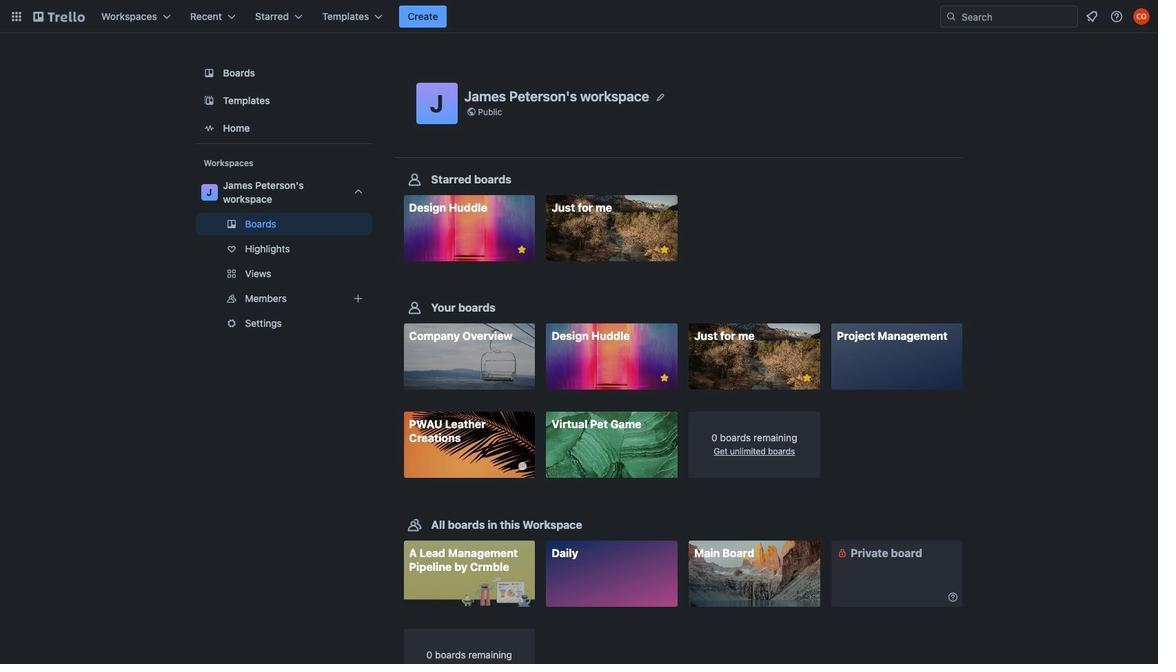 Task type: locate. For each thing, give the bounding box(es) containing it.
sm image
[[836, 546, 850, 560]]

Search field
[[957, 7, 1078, 26]]

click to unstar this board. it will be removed from your starred list. image
[[801, 372, 814, 384]]

back to home image
[[33, 6, 85, 28]]

home image
[[201, 120, 218, 137]]

add image
[[350, 290, 367, 307]]

click to unstar this board. it will be removed from your starred list. image
[[516, 243, 528, 256], [659, 243, 671, 256], [659, 372, 671, 384]]



Task type: describe. For each thing, give the bounding box(es) containing it.
there is new activity on this board. image
[[519, 462, 527, 471]]

open information menu image
[[1111, 10, 1124, 23]]

0 notifications image
[[1084, 8, 1101, 25]]

template board image
[[201, 92, 218, 109]]

board image
[[201, 65, 218, 81]]

christina overa (christinaovera) image
[[1134, 8, 1151, 25]]

primary element
[[0, 0, 1159, 33]]

sm image
[[947, 590, 961, 604]]

search image
[[946, 11, 957, 22]]



Task type: vqa. For each thing, say whether or not it's contained in the screenshot.
Automation within button
no



